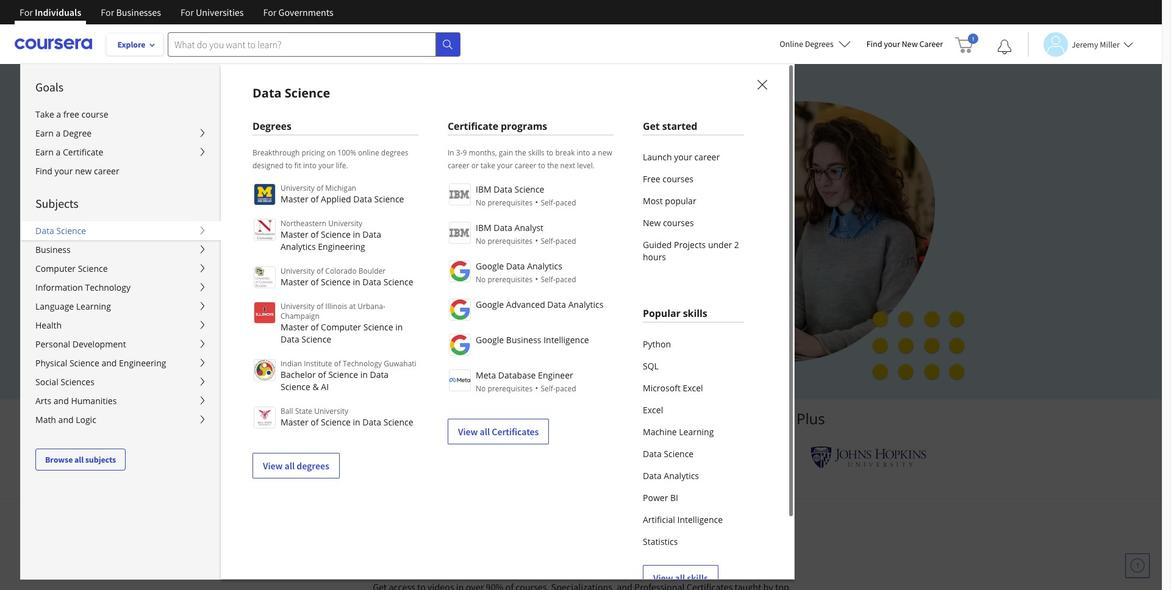 Task type: locate. For each thing, give the bounding box(es) containing it.
0 horizontal spatial plus
[[718, 542, 756, 568]]

1 horizontal spatial computer
[[321, 322, 361, 333]]

for for individuals
[[20, 6, 33, 18]]

0 horizontal spatial computer
[[35, 263, 76, 275]]

2 self- from the top
[[541, 236, 556, 247]]

gain
[[499, 148, 513, 158]]

science down personal development
[[70, 358, 99, 369]]

1 vertical spatial computer
[[321, 322, 361, 333]]

1 vertical spatial into
[[303, 160, 317, 171]]

3-
[[456, 148, 463, 158]]

banner navigation
[[10, 0, 343, 34]]

information
[[35, 282, 83, 294]]

data science link
[[643, 444, 744, 466]]

1 horizontal spatial day
[[317, 330, 332, 342]]

3 google from the top
[[476, 334, 504, 346]]

started
[[663, 120, 698, 133]]

data science inside dropdown button
[[35, 225, 86, 237]]

science up information technology
[[78, 263, 108, 275]]

degrees
[[805, 38, 834, 49], [253, 120, 292, 133]]

certificate up the find your new career
[[63, 146, 103, 158]]

1 horizontal spatial certificate
[[448, 120, 499, 133]]

find your new career
[[867, 38, 943, 49]]

1 vertical spatial on
[[569, 171, 586, 189]]

google for google data analytics no prerequisites • self-paced
[[476, 261, 504, 272]]

0 vertical spatial excel
[[683, 383, 703, 394]]

0 horizontal spatial certificate
[[63, 146, 103, 158]]

1 horizontal spatial intelligence
[[678, 514, 723, 526]]

google up meta
[[476, 334, 504, 346]]

1 horizontal spatial find
[[867, 38, 883, 49]]

• for science
[[535, 196, 539, 208]]

google
[[476, 261, 504, 272], [476, 299, 504, 311], [476, 334, 504, 346]]

view all degrees list
[[253, 182, 419, 479]]

certificate inside data science 'menu item'
[[448, 120, 499, 133]]

all right browse
[[74, 455, 84, 466]]

university inside the university of michigan master of applied data science
[[281, 183, 315, 193]]

self- up google advanced data analytics
[[541, 275, 556, 285]]

0 vertical spatial engineering
[[318, 241, 365, 253]]

analytics inside view all skills list
[[664, 470, 699, 482]]

all down "statistics" link
[[675, 572, 685, 585]]

free up most
[[643, 173, 661, 185]]

1 vertical spatial degrees
[[297, 460, 329, 472]]

ready
[[336, 192, 371, 211]]

0 vertical spatial business
[[35, 244, 71, 256]]

• inside meta database engineer no prerequisites • self-paced
[[535, 383, 539, 394]]

to inside breakthrough pricing on 100% online degrees designed to fit into your life.
[[286, 160, 293, 171]]

excel down sql link
[[683, 383, 703, 394]]

earn inside popup button
[[35, 146, 54, 158]]

0 horizontal spatial learning
[[76, 301, 111, 312]]

paced for science
[[556, 198, 576, 208]]

paced inside ibm data analyst no prerequisites • self-paced
[[556, 236, 576, 247]]

science down 7,000+ on the top left of page
[[374, 193, 404, 205]]

2 courses from the top
[[663, 217, 694, 229]]

university of colorado boulder master of science in data science
[[281, 266, 413, 288]]

1 vertical spatial learning
[[679, 427, 714, 438]]

data up boulder at top
[[363, 229, 381, 240]]

in left guwahati
[[360, 369, 368, 381]]

career
[[695, 151, 720, 163], [448, 160, 470, 171], [515, 160, 537, 171], [94, 165, 119, 177], [530, 542, 586, 568]]

science down in 3-9 months, gain the skills to break into a new career or take your career to the next level.
[[515, 184, 545, 195]]

in down the "ready"
[[353, 229, 360, 240]]

microsoft excel link
[[643, 378, 744, 400]]

into right fit
[[303, 160, 317, 171]]

google image
[[466, 447, 532, 469]]

engineer
[[538, 370, 573, 381]]

in right included
[[589, 192, 601, 211]]

1 horizontal spatial view
[[458, 426, 478, 438]]

0 vertical spatial new
[[598, 148, 613, 158]]

1 horizontal spatial degrees
[[381, 148, 409, 158]]

with
[[283, 330, 302, 342], [698, 409, 727, 429], [590, 542, 630, 568]]

0 vertical spatial coursera
[[731, 409, 793, 429]]

0 vertical spatial ibm
[[476, 184, 492, 195]]

2 vertical spatial google
[[476, 334, 504, 346]]

0 horizontal spatial new
[[75, 165, 92, 177]]

statistics
[[643, 536, 678, 548]]

university for at
[[281, 301, 315, 312]]

university of michigan logo image
[[254, 184, 276, 206]]

$399
[[239, 330, 258, 342]]

skills down "statistics" link
[[687, 572, 708, 585]]

1 horizontal spatial coursera
[[731, 409, 793, 429]]

bachelor
[[281, 369, 316, 381]]

0 horizontal spatial degrees
[[253, 120, 292, 133]]

5 partnername logo image from the top
[[449, 334, 471, 356]]

find inside find your new career link
[[867, 38, 883, 49]]

courses inside "new courses" link
[[663, 217, 694, 229]]

no for google data analytics
[[476, 275, 486, 285]]

university down ai at left
[[314, 406, 348, 417]]

1 vertical spatial degrees
[[253, 120, 292, 133]]

2 • from the top
[[535, 235, 539, 247]]

your inside in 3-9 months, gain the skills to break into a new career or take your career to the next level.
[[497, 160, 513, 171]]

view inside view all skills link
[[654, 572, 673, 585]]

2 paced from the top
[[556, 236, 576, 247]]

information technology button
[[21, 278, 221, 297]]

start 7-day free trial button
[[227, 293, 355, 322]]

and inside popup button
[[54, 395, 69, 407]]

explore menu element
[[21, 64, 221, 471]]

self- for science
[[541, 198, 556, 208]]

1 • from the top
[[535, 196, 539, 208]]

0 vertical spatial new
[[902, 38, 918, 49]]

illinois
[[325, 301, 347, 312]]

2 vertical spatial view
[[654, 572, 673, 585]]

indian institute of technology guwahati bachelor of science in data science & ai
[[281, 359, 417, 393]]

earn for earn a degree
[[35, 128, 54, 139]]

1 vertical spatial intelligence
[[678, 514, 723, 526]]

• up google advanced data analytics
[[535, 273, 539, 285]]

a down the earn a degree
[[56, 146, 61, 158]]

technology
[[85, 282, 131, 294], [343, 359, 382, 369]]

a up level.
[[592, 148, 596, 158]]

1 vertical spatial find
[[35, 165, 52, 177]]

no up google advanced data analytics "link"
[[476, 275, 486, 285]]

0 vertical spatial learning
[[76, 301, 111, 312]]

4 partnername logo image from the top
[[449, 299, 471, 321]]

self- for analyst
[[541, 236, 556, 247]]

data down back
[[370, 369, 389, 381]]

power bi link
[[643, 488, 744, 510]]

engineering up colorado
[[318, 241, 365, 253]]

sas image
[[643, 448, 689, 468]]

data inside dropdown button
[[35, 225, 54, 237]]

1 horizontal spatial free
[[643, 173, 661, 185]]

0 vertical spatial plus
[[797, 409, 825, 429]]

degrees inside "link"
[[297, 460, 329, 472]]

data up urbana-
[[363, 276, 381, 288]]

fit
[[294, 160, 301, 171]]

online degrees button
[[770, 31, 861, 57]]

learning inside view all skills list
[[679, 427, 714, 438]]

0 horizontal spatial day
[[278, 302, 294, 314]]

guarantee
[[389, 330, 433, 342]]

0 vertical spatial technology
[[85, 282, 131, 294]]

1 partnername logo image from the top
[[449, 184, 471, 206]]

projects,
[[227, 192, 281, 211]]

3 for from the left
[[181, 6, 194, 18]]

no down programs—all
[[476, 236, 486, 247]]

2 earn from the top
[[35, 146, 54, 158]]

1 horizontal spatial degrees
[[805, 38, 834, 49]]

0 vertical spatial earn
[[35, 128, 54, 139]]

None search field
[[168, 32, 461, 56]]

boulder
[[359, 266, 386, 276]]

0 horizontal spatial technology
[[85, 282, 131, 294]]

university down fit
[[281, 183, 315, 193]]

paced down engineer
[[556, 384, 576, 394]]

start 7-day free trial
[[247, 302, 335, 314]]

1 vertical spatial plus
[[718, 542, 756, 568]]

self- down the hands-
[[541, 198, 556, 208]]

data science menu item
[[220, 63, 1172, 591]]

of right cancel
[[311, 276, 319, 288]]

into up level.
[[577, 148, 590, 158]]

data inside university of illinois at urbana- champaign master of computer science in data science
[[281, 334, 299, 345]]

to left fit
[[286, 160, 293, 171]]

intelligence inside view all certificates list
[[544, 334, 589, 346]]

2 ibm from the top
[[476, 222, 492, 234]]

prerequisites down "database"
[[488, 384, 533, 394]]

0 horizontal spatial into
[[303, 160, 317, 171]]

and down development
[[102, 358, 117, 369]]

courses for free courses
[[663, 173, 694, 185]]

0 vertical spatial find
[[867, 38, 883, 49]]

2 vertical spatial skills
[[687, 572, 708, 585]]

0 horizontal spatial on
[[327, 148, 336, 158]]

business inside dropdown button
[[35, 244, 71, 256]]

all up google image at left bottom
[[480, 426, 490, 438]]

view inside "view all certificates" link
[[458, 426, 478, 438]]

2 horizontal spatial view
[[654, 572, 673, 585]]

$399 /year with 14-day money-back guarantee
[[239, 330, 433, 342]]

1 vertical spatial certificate
[[63, 146, 103, 158]]

for for governments
[[263, 6, 277, 18]]

4 prerequisites from the top
[[488, 384, 533, 394]]

jeremy
[[1072, 39, 1099, 50]]

4 self- from the top
[[541, 384, 556, 394]]

0 vertical spatial intelligence
[[544, 334, 589, 346]]

a for free
[[56, 109, 61, 120]]

to up the hands-
[[539, 160, 546, 171]]

all inside button
[[74, 455, 84, 466]]

3 prerequisites from the top
[[488, 275, 533, 285]]

degree
[[63, 128, 92, 139]]

0 horizontal spatial data science
[[35, 225, 86, 237]]

• down engineer
[[535, 383, 539, 394]]

business inside view all certificates list
[[506, 334, 542, 346]]

1 vertical spatial google
[[476, 299, 504, 311]]

partnername logo image for ibm data science
[[449, 184, 471, 206]]

university right '7-'
[[281, 301, 315, 312]]

northeastern university  logo image
[[254, 219, 276, 241]]

statistics link
[[643, 532, 744, 553]]

ibm down programs—all
[[476, 222, 492, 234]]

with left statistics in the bottom right of the page
[[590, 542, 630, 568]]

• inside ibm data analyst no prerequisites • self-paced
[[535, 235, 539, 247]]

learning for machine learning
[[679, 427, 714, 438]]

business up computer science
[[35, 244, 71, 256]]

learning inside dropdown button
[[76, 301, 111, 312]]

of right ball
[[311, 417, 319, 428]]

arts and humanities
[[35, 395, 117, 407]]

1 vertical spatial data science
[[35, 225, 86, 237]]

for left "individuals"
[[20, 6, 33, 18]]

0 vertical spatial the
[[515, 148, 527, 158]]

1 horizontal spatial into
[[577, 148, 590, 158]]

with down the microsoft excel link at the right of page
[[698, 409, 727, 429]]

the right the gain
[[515, 148, 527, 158]]

computer
[[35, 263, 76, 275], [321, 322, 361, 333]]

language learning button
[[21, 297, 221, 316]]

learning
[[76, 301, 111, 312], [679, 427, 714, 438]]

0 vertical spatial certificate
[[448, 120, 499, 133]]

0 vertical spatial google
[[476, 261, 504, 272]]

paced for engineer
[[556, 384, 576, 394]]

computer up information
[[35, 263, 76, 275]]

3 no from the top
[[476, 275, 486, 285]]

0 vertical spatial day
[[278, 302, 294, 314]]

0 vertical spatial with
[[283, 330, 302, 342]]

courses inside free courses link
[[663, 173, 694, 185]]

advanced
[[506, 299, 545, 311]]

into inside breakthrough pricing on 100% online degrees designed to fit into your life.
[[303, 160, 317, 171]]

1 horizontal spatial business
[[506, 334, 542, 346]]

hands-
[[526, 171, 569, 189]]

google inside google data analytics no prerequisites • self-paced
[[476, 261, 504, 272]]

data down indian institute of technology guwahati bachelor of science in data science & ai
[[363, 417, 381, 428]]

guided
[[643, 239, 672, 251]]

python link
[[643, 334, 744, 356]]

data down take
[[494, 184, 513, 195]]

of down access
[[311, 193, 319, 205]]

all inside "link"
[[285, 460, 295, 472]]

1 vertical spatial with
[[698, 409, 727, 429]]

money-
[[335, 330, 366, 342]]

excel up the machine
[[643, 405, 663, 416]]

1 paced from the top
[[556, 198, 576, 208]]

paced inside meta database engineer no prerequisites • self-paced
[[556, 384, 576, 394]]

no for ibm data analyst
[[476, 236, 486, 247]]

1 horizontal spatial new
[[598, 148, 613, 158]]

• inside google data analytics no prerequisites • self-paced
[[535, 273, 539, 285]]

1 vertical spatial coursera
[[634, 542, 714, 568]]

1 horizontal spatial the
[[547, 160, 559, 171]]

anytime
[[308, 274, 344, 285]]

1 vertical spatial new
[[75, 165, 92, 177]]

day right university of illinois at urbana-champaign logo
[[278, 302, 294, 314]]

governments
[[279, 6, 334, 18]]

1 vertical spatial technology
[[343, 359, 382, 369]]

0 vertical spatial free
[[643, 173, 661, 185]]

paced inside ibm data science no prerequisites • self-paced
[[556, 198, 576, 208]]

all down ball
[[285, 460, 295, 472]]

in up at
[[353, 276, 360, 288]]

master down start 7-day free trial
[[281, 322, 309, 333]]

0 vertical spatial data science
[[253, 85, 330, 101]]

&
[[313, 381, 319, 393]]

1 horizontal spatial excel
[[683, 383, 703, 394]]

5 master from the top
[[281, 417, 309, 428]]

3 paced from the top
[[556, 275, 576, 285]]

prerequisites down courses,
[[488, 198, 533, 208]]

2 horizontal spatial data science
[[643, 449, 694, 460]]

skills left break
[[528, 148, 545, 158]]

self- down engineer
[[541, 384, 556, 394]]

universities
[[196, 6, 244, 18]]

science up illinois
[[321, 276, 351, 288]]

degrees right online
[[805, 38, 834, 49]]

earn inside dropdown button
[[35, 128, 54, 139]]

no inside meta database engineer no prerequisites • self-paced
[[476, 384, 486, 394]]

self- inside ibm data analyst no prerequisites • self-paced
[[541, 236, 556, 247]]

no inside google data analytics no prerequisites • self-paced
[[476, 275, 486, 285]]

break
[[556, 148, 575, 158]]

data science up the coursera plus image
[[253, 85, 330, 101]]

of up ai at left
[[318, 369, 326, 381]]

champaign
[[281, 311, 320, 322]]

0 horizontal spatial engineering
[[119, 358, 166, 369]]

data inside ball state university master of science in data science
[[363, 417, 381, 428]]

2 vertical spatial with
[[590, 542, 630, 568]]

computer down illinois
[[321, 322, 361, 333]]

data science down subjects
[[35, 225, 86, 237]]

partnername logo image for meta database engineer
[[449, 370, 471, 392]]

1 ibm from the top
[[476, 184, 492, 195]]

0 horizontal spatial new
[[643, 217, 661, 229]]

• for engineer
[[535, 383, 539, 394]]

3 master from the top
[[281, 276, 309, 288]]

partnername logo image
[[449, 184, 471, 206], [449, 222, 471, 244], [449, 261, 471, 283], [449, 299, 471, 321], [449, 334, 471, 356], [449, 370, 471, 392]]

health button
[[21, 316, 221, 335]]

browse all subjects
[[45, 455, 116, 466]]

into inside in 3-9 months, gain the skills to break into a new career or take your career to the next level.
[[577, 148, 590, 158]]

4 paced from the top
[[556, 384, 576, 394]]

technology down computer science popup button
[[85, 282, 131, 294]]

learning down information technology
[[76, 301, 111, 312]]

self- inside ibm data science no prerequisites • self-paced
[[541, 198, 556, 208]]

social
[[35, 377, 58, 388]]

online
[[358, 148, 379, 158]]

paced inside google data analytics no prerequisites • self-paced
[[556, 275, 576, 285]]

find for find your new career
[[867, 38, 883, 49]]

1 courses from the top
[[663, 173, 694, 185]]

master up start 7-day free trial
[[281, 276, 309, 288]]

find left career
[[867, 38, 883, 49]]

view all skills link
[[643, 566, 719, 591]]

popular
[[665, 195, 697, 207]]

prerequisites down analyst on the left of page
[[488, 236, 533, 247]]

of inside northeastern university master of science in data analytics engineering
[[311, 229, 319, 240]]

2 partnername logo image from the top
[[449, 222, 471, 244]]

learning down excel link
[[679, 427, 714, 438]]

no inside ibm data analyst no prerequisites • self-paced
[[476, 236, 486, 247]]

master
[[281, 193, 309, 205], [281, 229, 309, 240], [281, 276, 309, 288], [281, 322, 309, 333], [281, 417, 309, 428]]

1 vertical spatial engineering
[[119, 358, 166, 369]]

learn from 275+ leading universities and companies with coursera plus
[[337, 409, 825, 429]]

4 • from the top
[[535, 383, 539, 394]]

list containing launch your career
[[643, 146, 744, 269]]

free left the trial
[[296, 302, 314, 314]]

1 vertical spatial business
[[506, 334, 542, 346]]

2 horizontal spatial with
[[698, 409, 727, 429]]

university of illinois at urbana-champaign logo image
[[254, 302, 276, 324]]

and right arts
[[54, 395, 69, 407]]

excel link
[[643, 400, 744, 422]]

intelligence down power bi 'link'
[[678, 514, 723, 526]]

google for google business intelligence
[[476, 334, 504, 346]]

northeastern
[[281, 218, 327, 229]]

1 google from the top
[[476, 261, 504, 272]]

list
[[643, 146, 744, 269]]

degrees inside online degrees dropdown button
[[805, 38, 834, 49]]

university for boulder
[[281, 266, 315, 276]]

ibm inside ibm data science no prerequisites • self-paced
[[476, 184, 492, 195]]

machine learning link
[[643, 422, 744, 444]]

university inside northeastern university master of science in data analytics engineering
[[328, 218, 363, 229]]

johns hopkins university image
[[811, 447, 927, 469]]

prerequisites
[[488, 198, 533, 208], [488, 236, 533, 247], [488, 275, 533, 285], [488, 384, 533, 394]]

data science group
[[20, 63, 1172, 591]]

close image
[[754, 76, 770, 92], [754, 76, 770, 92], [755, 77, 771, 93]]

degrees inside data science 'menu item'
[[253, 120, 292, 133]]

1 for from the left
[[20, 6, 33, 18]]

self- inside meta database engineer no prerequisites • self-paced
[[541, 384, 556, 394]]

a left degree
[[56, 128, 61, 139]]

degrees inside breakthrough pricing on 100% online degrees designed to fit into your life.
[[381, 148, 409, 158]]

university inside university of illinois at urbana- champaign master of computer science in data science
[[281, 301, 315, 312]]

on inside breakthrough pricing on 100% online degrees designed to fit into your life.
[[327, 148, 336, 158]]

view inside "view all degrees" "link"
[[263, 460, 283, 472]]

analytics right advanced on the bottom of page
[[569, 299, 604, 311]]

indian institute of technology guwahati logo image
[[254, 359, 276, 381]]

google left advanced on the bottom of page
[[476, 299, 504, 311]]

analytics inside google data analytics no prerequisites • self-paced
[[527, 261, 563, 272]]

1 vertical spatial free
[[296, 302, 314, 314]]

urbana-
[[358, 301, 386, 312]]

in inside university of illinois at urbana- champaign master of computer science in data science
[[396, 322, 403, 333]]

data science up data analytics
[[643, 449, 694, 460]]

prerequisites for analyst
[[488, 236, 533, 247]]

1 horizontal spatial data science
[[253, 85, 330, 101]]

self- inside google data analytics no prerequisites • self-paced
[[541, 275, 556, 285]]

career
[[920, 38, 943, 49]]

1 horizontal spatial engineering
[[318, 241, 365, 253]]

included
[[532, 192, 586, 211]]

all for subjects
[[74, 455, 84, 466]]

courses up popular
[[663, 173, 694, 185]]

sql
[[643, 361, 659, 372]]

and up subscription at the left top of the page
[[284, 192, 308, 211]]

subscription
[[259, 214, 337, 232]]

0 vertical spatial courses
[[663, 173, 694, 185]]

paced down included
[[556, 236, 576, 247]]

1 prerequisites from the top
[[488, 198, 533, 208]]

2 prerequisites from the top
[[488, 236, 533, 247]]

prerequisites for engineer
[[488, 384, 533, 394]]

2 master from the top
[[281, 229, 309, 240]]

earn a degree button
[[21, 124, 221, 143]]

new down earn a certificate
[[75, 165, 92, 177]]

ibm data science no prerequisites • self-paced
[[476, 184, 576, 208]]

0 vertical spatial view
[[458, 426, 478, 438]]

2 vertical spatial data science
[[643, 449, 694, 460]]

intelligence up engineer
[[544, 334, 589, 346]]

new inside explore menu element
[[75, 165, 92, 177]]

3 partnername logo image from the top
[[449, 261, 471, 283]]

1 horizontal spatial learning
[[679, 427, 714, 438]]

no down courses,
[[476, 198, 486, 208]]

0 vertical spatial into
[[577, 148, 590, 158]]

0 vertical spatial skills
[[528, 148, 545, 158]]

4 for from the left
[[263, 6, 277, 18]]

google for google advanced data analytics
[[476, 299, 504, 311]]

on inside the unlimited access to 7,000+ world-class courses, hands-on projects, and job-ready certificate programs—all included in your subscription
[[569, 171, 586, 189]]

1 self- from the top
[[541, 198, 556, 208]]

1 master from the top
[[281, 193, 309, 205]]

1 vertical spatial courses
[[663, 217, 694, 229]]

intelligence inside view all skills list
[[678, 514, 723, 526]]

google data analytics no prerequisites • self-paced
[[476, 261, 576, 285]]

engineering inside northeastern university master of science in data analytics engineering
[[318, 241, 365, 253]]

degrees up breakthrough
[[253, 120, 292, 133]]

find down earn a certificate
[[35, 165, 52, 177]]

a left free
[[56, 109, 61, 120]]

on
[[327, 148, 336, 158], [569, 171, 586, 189]]

prerequisites inside ibm data analyst no prerequisites • self-paced
[[488, 236, 533, 247]]

university inside university of colorado boulder master of science in data science
[[281, 266, 315, 276]]

new inside find your new career link
[[902, 38, 918, 49]]

the left next
[[547, 160, 559, 171]]

your inside list
[[674, 151, 693, 163]]

2 google from the top
[[476, 299, 504, 311]]

1 no from the top
[[476, 198, 486, 208]]

all for degrees
[[285, 460, 295, 472]]

2 for from the left
[[101, 6, 114, 18]]

0 horizontal spatial intelligence
[[544, 334, 589, 346]]

275+
[[417, 409, 450, 429]]

certificate
[[375, 192, 436, 211]]

1 horizontal spatial on
[[569, 171, 586, 189]]

4 no from the top
[[476, 384, 486, 394]]

4 master from the top
[[281, 322, 309, 333]]

1 vertical spatial earn
[[35, 146, 54, 158]]

on down level.
[[569, 171, 586, 189]]

new right break
[[598, 148, 613, 158]]

1 vertical spatial skills
[[683, 307, 708, 320]]

0 horizontal spatial excel
[[643, 405, 663, 416]]

0 horizontal spatial free
[[296, 302, 314, 314]]

analytics inside "link"
[[569, 299, 604, 311]]

prerequisites for science
[[488, 198, 533, 208]]

0 horizontal spatial the
[[515, 148, 527, 158]]

3 self- from the top
[[541, 275, 556, 285]]

prerequisites inside meta database engineer no prerequisites • self-paced
[[488, 384, 533, 394]]

social sciences
[[35, 377, 95, 388]]

0 vertical spatial computer
[[35, 263, 76, 275]]

1 vertical spatial ibm
[[476, 222, 492, 234]]

earn for earn a certificate
[[35, 146, 54, 158]]

technology inside information technology popup button
[[85, 282, 131, 294]]

view for degrees
[[263, 460, 283, 472]]

logic
[[76, 414, 96, 426]]

all
[[480, 426, 490, 438], [74, 455, 84, 466], [285, 460, 295, 472], [675, 572, 685, 585]]

1 earn from the top
[[35, 128, 54, 139]]

prerequisites inside google data analytics no prerequisites • self-paced
[[488, 275, 533, 285]]

2 no from the top
[[476, 236, 486, 247]]

data inside ibm data analyst no prerequisites • self-paced
[[494, 222, 513, 234]]

new left career
[[902, 38, 918, 49]]

6 partnername logo image from the top
[[449, 370, 471, 392]]

0 horizontal spatial degrees
[[297, 460, 329, 472]]

arts and humanities button
[[21, 392, 221, 411]]

analytics down ibm data analyst no prerequisites • self-paced
[[527, 261, 563, 272]]

explore button
[[107, 34, 163, 56]]

3 • from the top
[[535, 273, 539, 285]]

0 horizontal spatial coursera
[[634, 542, 714, 568]]



Task type: vqa. For each thing, say whether or not it's contained in the screenshot.
the rightmost more
no



Task type: describe. For each thing, give the bounding box(es) containing it.
popular
[[643, 307, 681, 320]]

of right institute
[[334, 359, 341, 369]]

paced for analyst
[[556, 236, 576, 247]]

new inside in 3-9 months, gain the skills to break into a new career or take your career to the next level.
[[598, 148, 613, 158]]

coursera image
[[15, 34, 92, 54]]

of left michigan
[[317, 183, 324, 193]]

coursera plus image
[[227, 115, 413, 133]]

master inside ball state university master of science in data science
[[281, 417, 309, 428]]

trial
[[316, 302, 335, 314]]

for governments
[[263, 6, 334, 18]]

your inside breakthrough pricing on 100% online degrees designed to fit into your life.
[[319, 160, 334, 171]]

online
[[780, 38, 804, 49]]

science inside the university of michigan master of applied data science
[[374, 193, 404, 205]]

all for skills
[[675, 572, 685, 585]]

microsoft
[[643, 383, 681, 394]]

northeastern university master of science in data analytics engineering
[[281, 218, 381, 253]]

learning for language learning
[[76, 301, 111, 312]]

engineering inside physical science and engineering dropdown button
[[119, 358, 166, 369]]

into for certificate programs
[[577, 148, 590, 158]]

science down subjects
[[56, 225, 86, 237]]

new inside "new courses" link
[[643, 217, 661, 229]]

artificial intelligence link
[[643, 510, 744, 532]]

invest
[[407, 542, 461, 568]]

data science button
[[21, 222, 221, 240]]

class
[[438, 171, 468, 189]]

and inside the unlimited access to 7,000+ world-class courses, hands-on projects, and job-ready certificate programs—all included in your subscription
[[284, 192, 308, 211]]

prerequisites for analytics
[[488, 275, 533, 285]]

partnername logo image inside google advanced data analytics "link"
[[449, 299, 471, 321]]

personal development button
[[21, 335, 221, 354]]

a inside in 3-9 months, gain the skills to break into a new career or take your career to the next level.
[[592, 148, 596, 158]]

get
[[643, 120, 660, 133]]

popular skills
[[643, 307, 708, 320]]

data science inside view all skills list
[[643, 449, 694, 460]]

to inside the unlimited access to 7,000+ world-class courses, hands-on projects, and job-ready certificate programs—all included in your subscription
[[336, 171, 349, 189]]

view all certificates
[[458, 426, 539, 438]]

7,000+
[[352, 171, 394, 189]]

world-
[[398, 171, 438, 189]]

0 horizontal spatial with
[[283, 330, 302, 342]]

from
[[380, 409, 413, 429]]

day inside button
[[278, 302, 294, 314]]

• for analyst
[[535, 235, 539, 247]]

data analytics
[[643, 470, 699, 482]]

data inside ibm data science no prerequisites • self-paced
[[494, 184, 513, 195]]

in
[[448, 148, 454, 158]]

science right state
[[321, 417, 351, 428]]

2
[[735, 239, 740, 251]]

in 3-9 months, gain the skills to break into a new career or take your career to the next level.
[[448, 148, 613, 171]]

view for certificate programs
[[458, 426, 478, 438]]

access
[[292, 171, 333, 189]]

months,
[[469, 148, 497, 158]]

What do you want to learn? text field
[[168, 32, 436, 56]]

of left colorado
[[317, 266, 324, 276]]

for for businesses
[[101, 6, 114, 18]]

machine learning
[[643, 427, 714, 438]]

data inside the university of michigan master of applied data science
[[353, 193, 372, 205]]

science down urbana-
[[364, 322, 393, 333]]

free inside data science 'menu item'
[[643, 173, 661, 185]]

into for degrees
[[303, 160, 317, 171]]

science up institute
[[302, 334, 331, 345]]

science inside view all skills list
[[664, 449, 694, 460]]

data down what do you want to learn? text box
[[253, 85, 282, 101]]

launch your career
[[643, 151, 720, 163]]

science left 275+
[[384, 417, 413, 428]]

in inside ball state university master of science in data science
[[353, 417, 360, 428]]

learn
[[337, 409, 376, 429]]

computer science button
[[21, 259, 221, 278]]

/year
[[258, 330, 281, 342]]

ibm for ibm data analyst
[[476, 222, 492, 234]]

in right invest
[[465, 542, 482, 568]]

7-
[[270, 302, 278, 314]]

development
[[72, 339, 126, 350]]

start
[[247, 302, 268, 314]]

next
[[561, 160, 576, 171]]

personal development
[[35, 339, 126, 350]]

designed
[[253, 160, 284, 171]]

free courses link
[[643, 168, 744, 190]]

pricing
[[302, 148, 325, 158]]

and left companies
[[590, 409, 616, 429]]

meta database engineer no prerequisites • self-paced
[[476, 370, 576, 394]]

no for meta database engineer
[[476, 384, 486, 394]]

bi
[[671, 492, 679, 504]]

a for degree
[[56, 128, 61, 139]]

data up power on the bottom right of the page
[[643, 470, 662, 482]]

view all skills list
[[643, 334, 744, 591]]

in inside indian institute of technology guwahati bachelor of science in data science & ai
[[360, 369, 368, 381]]

university of colorado boulder logo image
[[254, 267, 276, 289]]

science inside popup button
[[78, 263, 108, 275]]

skills inside list
[[687, 572, 708, 585]]

machine
[[643, 427, 677, 438]]

applied
[[321, 193, 351, 205]]

state
[[295, 406, 313, 417]]

certificates
[[492, 426, 539, 438]]

sql link
[[643, 356, 744, 378]]

free inside button
[[296, 302, 314, 314]]

find your new career link
[[861, 37, 950, 52]]

computer science
[[35, 263, 108, 275]]

courses for new courses
[[663, 217, 694, 229]]

launch
[[643, 151, 672, 163]]

partnername logo image for google data analytics
[[449, 261, 471, 283]]

power bi
[[643, 492, 679, 504]]

back
[[366, 330, 387, 342]]

skills inside in 3-9 months, gain the skills to break into a new career or take your career to the next level.
[[528, 148, 545, 158]]

breakthrough
[[253, 148, 300, 158]]

view all degrees
[[263, 460, 329, 472]]

analytics inside northeastern university master of science in data analytics engineering
[[281, 241, 316, 253]]

sciences
[[61, 377, 95, 388]]

ibm data analyst no prerequisites • self-paced
[[476, 222, 576, 247]]

courses,
[[471, 171, 523, 189]]

breakthrough pricing on 100% online degrees designed to fit into your life.
[[253, 148, 409, 171]]

institute
[[304, 359, 332, 369]]

self- for engineer
[[541, 384, 556, 394]]

and left logic
[[58, 414, 74, 426]]

paced for analytics
[[556, 275, 576, 285]]

master inside northeastern university master of science in data analytics engineering
[[281, 229, 309, 240]]

career inside explore menu element
[[94, 165, 119, 177]]

data down the machine
[[643, 449, 662, 460]]

view all certificates list
[[448, 182, 614, 445]]

master inside university of illinois at urbana- champaign master of computer science in data science
[[281, 322, 309, 333]]

math
[[35, 414, 56, 426]]

individuals
[[35, 6, 81, 18]]

language learning
[[35, 301, 111, 312]]

self- for analytics
[[541, 275, 556, 285]]

science inside northeastern university master of science in data analytics engineering
[[321, 229, 351, 240]]

• for analytics
[[535, 273, 539, 285]]

take
[[481, 160, 496, 171]]

at
[[349, 301, 356, 312]]

partnername logo image inside google business intelligence link
[[449, 334, 471, 356]]

social sciences button
[[21, 373, 221, 392]]

science up urbana-
[[384, 276, 413, 288]]

university inside ball state university master of science in data science
[[314, 406, 348, 417]]

artificial intelligence
[[643, 514, 723, 526]]

new courses
[[643, 217, 694, 229]]

most
[[643, 195, 663, 207]]

master inside the university of michigan master of applied data science
[[281, 193, 309, 205]]

cancel
[[279, 274, 306, 285]]

businesses
[[116, 6, 161, 18]]

science up ai at left
[[328, 369, 358, 381]]

most popular
[[643, 195, 697, 207]]

programs—all
[[440, 192, 529, 211]]

python
[[643, 339, 671, 350]]

math and logic button
[[21, 411, 221, 430]]

of down the trial
[[311, 322, 319, 333]]

science up the coursera plus image
[[285, 85, 330, 101]]

computer inside university of illinois at urbana- champaign master of computer science in data science
[[321, 322, 361, 333]]

invest in your career with coursera plus
[[407, 542, 756, 568]]

of inside ball state university master of science in data science
[[311, 417, 319, 428]]

data analytics link
[[643, 466, 744, 488]]

job-
[[312, 192, 336, 211]]

1 vertical spatial excel
[[643, 405, 663, 416]]

data inside university of colorado boulder master of science in data science
[[363, 276, 381, 288]]

ball state university logo image
[[254, 407, 276, 429]]

1 horizontal spatial plus
[[797, 409, 825, 429]]

personal
[[35, 339, 70, 350]]

shopping cart: 1 item image
[[956, 34, 979, 53]]

ball state university master of science in data science
[[281, 406, 413, 428]]

1 vertical spatial day
[[317, 330, 332, 342]]

your inside the unlimited access to 7,000+ world-class courses, hands-on projects, and job-ready certificate programs—all included in your subscription
[[227, 214, 256, 232]]

technology inside indian institute of technology guwahati bachelor of science in data science & ai
[[343, 359, 382, 369]]

in inside northeastern university master of science in data analytics engineering
[[353, 229, 360, 240]]

university for master
[[281, 183, 315, 193]]

science inside ibm data science no prerequisites • self-paced
[[515, 184, 545, 195]]

data inside northeastern university master of science in data analytics engineering
[[363, 229, 381, 240]]

find for find your new career
[[35, 165, 52, 177]]

google business intelligence
[[476, 334, 589, 346]]

1 horizontal spatial with
[[590, 542, 630, 568]]

free courses
[[643, 173, 694, 185]]

math and logic
[[35, 414, 96, 426]]

data inside google data analytics no prerequisites • self-paced
[[506, 261, 525, 272]]

certificate inside popup button
[[63, 146, 103, 158]]

in inside the unlimited access to 7,000+ world-class courses, hands-on projects, and job-ready certificate programs—all included in your subscription
[[589, 192, 601, 211]]

partnername logo image for ibm data analyst
[[449, 222, 471, 244]]

help center image
[[1131, 559, 1145, 574]]

ibm for ibm data science
[[476, 184, 492, 195]]

ai
[[321, 381, 329, 393]]

data inside "link"
[[548, 299, 566, 311]]

business button
[[21, 240, 221, 259]]

in inside university of colorado boulder master of science in data science
[[353, 276, 360, 288]]

science down bachelor
[[281, 381, 311, 393]]

show notifications image
[[998, 40, 1012, 54]]

no for ibm data science
[[476, 198, 486, 208]]

to left break
[[547, 148, 554, 158]]

master inside university of colorado boulder master of science in data science
[[281, 276, 309, 288]]

university of illinois at urbana- champaign master of computer science in data science
[[281, 301, 403, 345]]

your inside explore menu element
[[55, 165, 73, 177]]

of left illinois
[[317, 301, 324, 312]]

power
[[643, 492, 668, 504]]

a for certificate
[[56, 146, 61, 158]]

for businesses
[[101, 6, 161, 18]]

find your new career
[[35, 165, 119, 177]]

9
[[463, 148, 467, 158]]

all for certificates
[[480, 426, 490, 438]]

1 vertical spatial the
[[547, 160, 559, 171]]

computer inside computer science popup button
[[35, 263, 76, 275]]

data inside indian institute of technology guwahati bachelor of science in data science & ai
[[370, 369, 389, 381]]

database
[[498, 370, 536, 381]]

for for universities
[[181, 6, 194, 18]]

university of illinois at urbana-champaign image
[[236, 448, 331, 468]]



